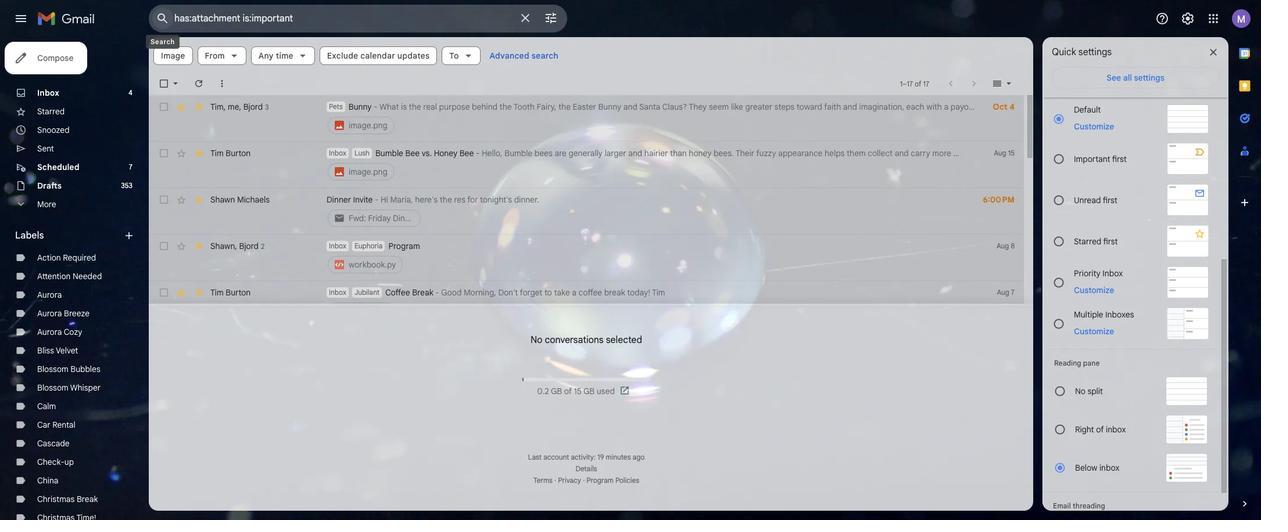 Task type: vqa. For each thing, say whether or not it's contained in the screenshot.
Norton
no



Task type: locate. For each thing, give the bounding box(es) containing it.
2 burton from the top
[[226, 288, 251, 298]]

break inside labels navigation
[[77, 495, 98, 505]]

0 vertical spatial shawn
[[210, 195, 235, 205]]

aug left '8'
[[997, 242, 1009, 251]]

5 cell from the top
[[327, 287, 966, 322]]

tab list
[[1229, 37, 1261, 479]]

appearance
[[778, 148, 823, 159]]

row
[[149, 95, 1098, 142], [149, 142, 1153, 188], [149, 188, 1024, 235], [149, 235, 1024, 281], [149, 281, 1024, 328]]

2 vertical spatial aug
[[997, 288, 1010, 297]]

2 tim burton from the top
[[210, 288, 251, 298]]

quick settings
[[1052, 47, 1112, 58]]

invite
[[353, 195, 373, 205]]

starred up priority
[[1074, 236, 1102, 247]]

inbox left jubilant
[[329, 288, 346, 297]]

flower.
[[1083, 148, 1107, 159]]

christmas
[[37, 495, 75, 505]]

training
[[1031, 102, 1059, 112]]

shawn left the michaels
[[210, 195, 235, 205]]

bunny right pets
[[349, 102, 372, 112]]

selected
[[606, 335, 642, 347]]

burton down shawn , bjord 2
[[226, 288, 251, 298]]

right
[[1075, 425, 1094, 435]]

multiple
[[1074, 310, 1104, 320]]

blossom down bliss velvet
[[37, 364, 68, 375]]

0 vertical spatial 7
[[129, 163, 133, 171]]

blossom up calm link
[[37, 383, 68, 394]]

- left hello,
[[476, 148, 480, 159]]

1 vertical spatial blossom
[[37, 383, 68, 394]]

1 vertical spatial burton
[[226, 288, 251, 298]]

bee right honey
[[460, 148, 474, 159]]

2 gb from the left
[[584, 387, 595, 397]]

support image
[[1156, 12, 1169, 26]]

to left take
[[545, 288, 552, 298]]

1 vertical spatial of
[[1096, 425, 1104, 435]]

ago
[[633, 453, 645, 462]]

tim burton down the me in the top left of the page
[[210, 148, 251, 159]]

what
[[380, 102, 399, 112]]

program inside last account activity: 19 minutes ago details terms · privacy · program policies
[[587, 477, 614, 485]]

image.png for bunny
[[349, 120, 388, 131]]

1 horizontal spatial to
[[1073, 148, 1081, 159]]

1 vertical spatial starred
[[1074, 236, 1102, 247]]

unread
[[1074, 195, 1101, 205]]

hi
[[381, 195, 388, 205]]

1 horizontal spatial starred
[[1074, 236, 1102, 247]]

15 left used
[[574, 387, 582, 397]]

exclude
[[327, 51, 358, 61]]

1 vertical spatial shawn
[[210, 241, 235, 251]]

15 inside row
[[1008, 149, 1015, 158]]

2 cell from the top
[[327, 148, 1153, 183]]

shawn for shawn , bjord 2
[[210, 241, 235, 251]]

and left the santa
[[624, 102, 638, 112]]

gmail image
[[37, 7, 101, 30]]

None search field
[[149, 5, 567, 33]]

7 down '8'
[[1011, 288, 1015, 297]]

privacy link
[[558, 477, 581, 485]]

don't
[[498, 288, 518, 298]]

1 vertical spatial 4
[[1010, 102, 1015, 112]]

0 vertical spatial 4
[[128, 88, 133, 97]]

main menu image
[[14, 12, 28, 26]]

first for unread first
[[1103, 195, 1118, 205]]

aurora down attention
[[37, 290, 62, 301]]

0 vertical spatial to
[[1073, 148, 1081, 159]]

0 vertical spatial first
[[1112, 154, 1127, 164]]

15 right the they
[[1008, 149, 1015, 158]]

image.png
[[349, 120, 388, 131], [349, 167, 388, 177]]

me
[[228, 101, 239, 112]]

1 vertical spatial first
[[1103, 195, 1118, 205]]

a right take
[[572, 288, 577, 298]]

aug left move
[[994, 149, 1007, 158]]

aug for program
[[997, 242, 1009, 251]]

inbox right below
[[1100, 463, 1120, 474]]

, left the me in the top left of the page
[[224, 101, 226, 112]]

cell for oct 4
[[327, 101, 1098, 136]]

inbox right right on the right bottom
[[1106, 425, 1126, 435]]

tim burton down shawn , bjord 2
[[210, 288, 251, 298]]

· down details link
[[583, 477, 585, 485]]

1 shawn from the top
[[210, 195, 235, 205]]

2 aurora from the top
[[37, 309, 62, 319]]

1 horizontal spatial ·
[[583, 477, 585, 485]]

0 vertical spatial program
[[388, 241, 420, 252]]

no left conversations
[[531, 335, 543, 347]]

, for bjord
[[235, 241, 237, 251]]

blossom
[[37, 364, 68, 375], [37, 383, 68, 394]]

image.png down what
[[349, 120, 388, 131]]

exclude calendar updates
[[327, 51, 430, 61]]

1 horizontal spatial bunny
[[598, 102, 621, 112]]

3 row from the top
[[149, 188, 1024, 235]]

starred for starred first
[[1074, 236, 1102, 247]]

last account activity: 19 minutes ago details terms · privacy · program policies
[[528, 453, 645, 485]]

bunny right easter
[[598, 102, 621, 112]]

2 vertical spatial first
[[1104, 236, 1118, 247]]

1 vertical spatial 7
[[1011, 288, 1015, 297]]

0 vertical spatial image.png
[[349, 120, 388, 131]]

aurora up bliss
[[37, 327, 62, 338]]

inbox right priority
[[1103, 268, 1123, 279]]

1 horizontal spatial 7
[[1011, 288, 1015, 297]]

search mail image
[[152, 8, 173, 29]]

pets bunny - what is the real purpose behind the tooth fairy, the easter bunny and santa  claus? they seem like greater steps toward faith and imagination, each with  a payoff. like cognitive training exercises.
[[329, 102, 1098, 112]]

to
[[1073, 148, 1081, 159], [545, 288, 552, 298]]

break right christmas
[[77, 495, 98, 505]]

split
[[1088, 387, 1103, 397]]

gb
[[551, 387, 562, 397], [584, 387, 595, 397]]

bliss velvet
[[37, 346, 78, 356]]

starred first
[[1074, 236, 1118, 247]]

burton
[[226, 148, 251, 159], [226, 288, 251, 298]]

breeze
[[64, 309, 90, 319]]

no left split
[[1075, 387, 1086, 397]]

cascade
[[37, 439, 70, 449]]

bjord left 3
[[243, 101, 263, 112]]

· right terms at the left bottom of page
[[555, 477, 556, 485]]

from button
[[197, 47, 246, 65]]

dinner.eml
[[393, 213, 432, 224]]

7 up 353
[[129, 163, 133, 171]]

coffee
[[579, 288, 602, 298]]

0 vertical spatial aug
[[994, 149, 1007, 158]]

1 vertical spatial aurora
[[37, 309, 62, 319]]

aurora breeze link
[[37, 309, 90, 319]]

no inside main content
[[531, 335, 543, 347]]

scheduled
[[37, 162, 79, 173]]

shawn for shawn michaels
[[210, 195, 235, 205]]

0 horizontal spatial 4
[[128, 88, 133, 97]]

0 horizontal spatial gb
[[551, 387, 562, 397]]

1 vertical spatial image.png
[[349, 167, 388, 177]]

steps
[[775, 102, 795, 112]]

gb left used
[[584, 387, 595, 397]]

- left what
[[374, 102, 378, 112]]

cell containing dinner invite
[[327, 194, 974, 229]]

0 vertical spatial 15
[[1008, 149, 1015, 158]]

bee
[[405, 148, 420, 159], [460, 148, 474, 159]]

2 vertical spatial aurora
[[37, 327, 62, 338]]

no for no conversations selected
[[531, 335, 543, 347]]

4 row from the top
[[149, 235, 1024, 281]]

inbox link
[[37, 88, 59, 98]]

advanced search options image
[[539, 6, 563, 30]]

advanced search button
[[485, 45, 563, 66]]

compose
[[37, 53, 74, 63]]

3 cell from the top
[[327, 194, 974, 229]]

more
[[933, 148, 951, 159]]

2 image.png from the top
[[349, 167, 388, 177]]

image.png down lush at the top left of the page
[[349, 167, 388, 177]]

break inside row
[[412, 288, 433, 298]]

larger
[[605, 148, 626, 159]]

search
[[532, 51, 559, 61]]

first right flower.
[[1112, 154, 1127, 164]]

0 vertical spatial break
[[412, 288, 433, 298]]

aurora down aurora link
[[37, 309, 62, 319]]

a right with
[[944, 102, 949, 112]]

aurora for aurora cozy
[[37, 327, 62, 338]]

0 vertical spatial burton
[[226, 148, 251, 159]]

0 vertical spatial of
[[564, 387, 572, 397]]

blossom for blossom whisper
[[37, 383, 68, 394]]

gb right 0.2
[[551, 387, 562, 397]]

compose button
[[5, 42, 87, 74]]

2 blossom from the top
[[37, 383, 68, 394]]

353
[[121, 181, 133, 190]]

- left good
[[435, 288, 439, 298]]

santa
[[639, 102, 660, 112]]

first right unread at the right of the page
[[1103, 195, 1118, 205]]

0 horizontal spatial a
[[572, 288, 577, 298]]

inbox left euphoria
[[329, 242, 346, 251]]

dinner.
[[514, 195, 539, 205]]

1 horizontal spatial no
[[1075, 387, 1086, 397]]

starred inside labels navigation
[[37, 106, 65, 117]]

1 horizontal spatial gb
[[584, 387, 595, 397]]

19
[[598, 453, 604, 462]]

inbox up the starred link
[[37, 88, 59, 98]]

0 horizontal spatial break
[[77, 495, 98, 505]]

policies
[[615, 477, 639, 485]]

oct 4
[[993, 102, 1015, 112]]

action required
[[37, 253, 96, 263]]

1 burton from the top
[[226, 148, 251, 159]]

dinner invite - hi maria, here's the res for tonight's dinner.
[[327, 195, 539, 205]]

the right fairy,
[[559, 102, 571, 112]]

0 horizontal spatial ·
[[555, 477, 556, 485]]

0 horizontal spatial starred
[[37, 106, 65, 117]]

0 vertical spatial aurora
[[37, 290, 62, 301]]

advanced
[[490, 51, 529, 61]]

starred up snoozed
[[37, 106, 65, 117]]

1 horizontal spatial break
[[412, 288, 433, 298]]

3 aurora from the top
[[37, 327, 62, 338]]

1 vertical spatial aug
[[997, 242, 1009, 251]]

, left 3
[[239, 101, 241, 112]]

2 shawn from the top
[[210, 241, 235, 251]]

1 horizontal spatial bumble
[[505, 148, 533, 159]]

here's
[[415, 195, 438, 205]]

advanced search
[[490, 51, 559, 61]]

details link
[[576, 465, 597, 474]]

bee left "vs."
[[405, 148, 420, 159]]

coffee
[[385, 288, 410, 298]]

1 tim burton from the top
[[210, 148, 251, 159]]

0 vertical spatial blossom
[[37, 364, 68, 375]]

None checkbox
[[158, 101, 170, 113], [158, 241, 170, 252], [158, 101, 170, 113], [158, 241, 170, 252]]

honey
[[689, 148, 712, 159]]

bumble right lush at the top left of the page
[[375, 148, 403, 159]]

row containing shawn
[[149, 235, 1024, 281]]

tim down shawn , bjord 2
[[210, 288, 224, 298]]

maria,
[[390, 195, 413, 205]]

1 horizontal spatial 4
[[1010, 102, 1015, 112]]

pets
[[329, 102, 343, 111]]

tim up shawn michaels
[[210, 148, 224, 159]]

- left the hi
[[375, 195, 379, 205]]

cell
[[327, 101, 1098, 136], [327, 148, 1153, 183], [327, 194, 974, 229], [327, 241, 966, 276], [327, 287, 966, 322]]

1 cell from the top
[[327, 101, 1098, 136]]

1 vertical spatial no
[[1075, 387, 1086, 397]]

conversations
[[545, 335, 604, 347]]

of right 0.2
[[564, 387, 572, 397]]

aug for coffee break
[[997, 288, 1010, 297]]

bjord left "2"
[[239, 241, 259, 251]]

, left "2"
[[235, 241, 237, 251]]

and left carry
[[895, 148, 909, 159]]

blossom for blossom bubbles
[[37, 364, 68, 375]]

needed
[[73, 271, 102, 282]]

time
[[276, 51, 293, 61]]

christmas break
[[37, 495, 98, 505]]

burton for coffee break - good morning, don't forget to take a coffee break today! tim
[[226, 288, 251, 298]]

1 horizontal spatial program
[[587, 477, 614, 485]]

starred for the starred link
[[37, 106, 65, 117]]

image.png for bumble bee vs. honey bee
[[349, 167, 388, 177]]

0 horizontal spatial program
[[388, 241, 420, 252]]

0 vertical spatial a
[[944, 102, 949, 112]]

0 horizontal spatial bee
[[405, 148, 420, 159]]

0 horizontal spatial ,
[[224, 101, 226, 112]]

shawn left "2"
[[210, 241, 235, 251]]

4 inside row
[[1010, 102, 1015, 112]]

cell containing bunny
[[327, 101, 1098, 136]]

1 vertical spatial to
[[545, 288, 552, 298]]

starred link
[[37, 106, 65, 117]]

1 bee from the left
[[405, 148, 420, 159]]

any time button
[[251, 47, 315, 65]]

no conversations selected main content
[[149, 37, 1153, 521]]

of right right on the right bottom
[[1096, 425, 1104, 435]]

cell containing bumble bee vs. honey bee
[[327, 148, 1153, 183]]

burton up shawn michaels
[[226, 148, 251, 159]]

1 vertical spatial inbox
[[1100, 463, 1120, 474]]

shawn michaels
[[210, 195, 270, 205]]

1 horizontal spatial 15
[[1008, 149, 1015, 158]]

to right flower
[[1073, 148, 1081, 159]]

break right coffee on the bottom left
[[412, 288, 433, 298]]

0 vertical spatial tim burton
[[210, 148, 251, 159]]

cognitive
[[995, 102, 1029, 112]]

3
[[265, 103, 269, 111]]

1 aurora from the top
[[37, 290, 62, 301]]

they
[[989, 148, 1005, 159]]

tim burton for bumble bee vs. honey bee - hello, bumble bees are generally larger and hairier than honey bees. their  fuzzy appearance helps them collect and carry more pollen as they move from  flower to flower. cheers, tim
[[210, 148, 251, 159]]

and right "faith"
[[843, 102, 857, 112]]

christmas break link
[[37, 495, 98, 505]]

from
[[1029, 148, 1046, 159]]

program down the details in the bottom left of the page
[[587, 477, 614, 485]]

0 horizontal spatial 7
[[129, 163, 133, 171]]

them
[[847, 148, 866, 159]]

inbox
[[1106, 425, 1126, 435], [1100, 463, 1120, 474]]

1 blossom from the top
[[37, 364, 68, 375]]

payoff.
[[951, 102, 976, 112]]

- for coffee break - good morning, don't forget to take a coffee break today! tim
[[435, 288, 439, 298]]

shawn
[[210, 195, 235, 205], [210, 241, 235, 251]]

1 horizontal spatial of
[[1096, 425, 1104, 435]]

fairy,
[[537, 102, 556, 112]]

1 horizontal spatial bee
[[460, 148, 474, 159]]

1 horizontal spatial ,
[[235, 241, 237, 251]]

- for dinner invite - hi maria, here's the res for tonight's dinner.
[[375, 195, 379, 205]]

first up priority inbox
[[1104, 236, 1118, 247]]

as
[[978, 148, 987, 159]]

0 horizontal spatial bunny
[[349, 102, 372, 112]]

1 vertical spatial 15
[[574, 387, 582, 397]]

0 vertical spatial inbox
[[1106, 425, 1126, 435]]

aug down aug 8
[[997, 288, 1010, 297]]

,
[[224, 101, 226, 112], [239, 101, 241, 112], [235, 241, 237, 251]]

bumble left the bees
[[505, 148, 533, 159]]

7 inside row
[[1011, 288, 1015, 297]]

0 vertical spatial starred
[[37, 106, 65, 117]]

break
[[604, 288, 625, 298]]

1 bumble from the left
[[375, 148, 403, 159]]

program down dinner.eml
[[388, 241, 420, 252]]

0 horizontal spatial to
[[545, 288, 552, 298]]

0 horizontal spatial bumble
[[375, 148, 403, 159]]

0 horizontal spatial no
[[531, 335, 543, 347]]

rental
[[52, 420, 75, 431]]

None checkbox
[[158, 78, 170, 90], [158, 148, 170, 159], [158, 194, 170, 206], [158, 287, 170, 299], [158, 78, 170, 90], [158, 148, 170, 159], [158, 194, 170, 206], [158, 287, 170, 299]]

1 horizontal spatial a
[[944, 102, 949, 112]]

cell containing coffee break
[[327, 287, 966, 322]]

0 vertical spatial no
[[531, 335, 543, 347]]

1 vertical spatial tim burton
[[210, 288, 251, 298]]

1 row from the top
[[149, 95, 1098, 142]]

2 · from the left
[[583, 477, 585, 485]]

4 cell from the top
[[327, 241, 966, 276]]

1 vertical spatial program
[[587, 477, 614, 485]]

1 vertical spatial break
[[77, 495, 98, 505]]

2 bumble from the left
[[505, 148, 533, 159]]

1 vertical spatial bjord
[[239, 241, 259, 251]]

1 image.png from the top
[[349, 120, 388, 131]]

flower
[[1048, 148, 1071, 159]]

for
[[468, 195, 478, 205]]

michaels
[[237, 195, 270, 205]]

inbox for coffee break
[[329, 288, 346, 297]]

0 horizontal spatial of
[[564, 387, 572, 397]]

program inside row
[[388, 241, 420, 252]]

tim burton
[[210, 148, 251, 159], [210, 288, 251, 298]]

break for coffee
[[412, 288, 433, 298]]

inbox left lush at the top left of the page
[[329, 149, 346, 158]]



Task type: describe. For each thing, give the bounding box(es) containing it.
oct
[[993, 102, 1008, 112]]

today!
[[627, 288, 650, 298]]

tim right cheers,
[[1140, 148, 1153, 159]]

1 bunny from the left
[[349, 102, 372, 112]]

bliss velvet link
[[37, 346, 78, 356]]

multiple inboxes
[[1074, 310, 1134, 320]]

the left res
[[440, 195, 452, 205]]

cozy
[[64, 327, 82, 338]]

fuzzy
[[756, 148, 776, 159]]

sent link
[[37, 144, 54, 154]]

0.2 gb of 15 gb used
[[537, 387, 615, 397]]

image button
[[153, 47, 193, 65]]

quick settings element
[[1052, 47, 1112, 67]]

no for no split
[[1075, 387, 1086, 397]]

1 vertical spatial a
[[572, 288, 577, 298]]

action
[[37, 253, 61, 263]]

their
[[736, 148, 755, 159]]

quick
[[1052, 47, 1076, 58]]

tim burton for coffee break - good morning, don't forget to take a coffee break today! tim
[[210, 288, 251, 298]]

vs.
[[422, 148, 432, 159]]

drafts
[[37, 181, 62, 191]]

from
[[205, 51, 225, 61]]

important first
[[1074, 154, 1127, 164]]

exercises.
[[1061, 102, 1098, 112]]

aurora cozy link
[[37, 327, 82, 338]]

1 · from the left
[[555, 477, 556, 485]]

reading pane element
[[1054, 359, 1208, 368]]

1 gb from the left
[[551, 387, 562, 397]]

email
[[1053, 502, 1071, 511]]

important
[[1074, 154, 1110, 164]]

china link
[[37, 476, 58, 487]]

account
[[544, 453, 569, 462]]

aurora for aurora breeze
[[37, 309, 62, 319]]

of inside no conversations selected main content
[[564, 387, 572, 397]]

friday
[[368, 213, 391, 224]]

0.2
[[537, 387, 549, 397]]

Search mail text field
[[174, 13, 512, 24]]

0 vertical spatial bjord
[[243, 101, 263, 112]]

inboxes
[[1106, 310, 1134, 320]]

cheers,
[[1109, 148, 1138, 159]]

bees
[[535, 148, 553, 159]]

4 inside labels navigation
[[128, 88, 133, 97]]

calendar
[[360, 51, 395, 61]]

7 inside labels navigation
[[129, 163, 133, 171]]

they
[[689, 102, 707, 112]]

cell for aug 15
[[327, 148, 1153, 183]]

any
[[259, 51, 274, 61]]

right of inbox
[[1075, 425, 1126, 435]]

0 horizontal spatial 15
[[574, 387, 582, 397]]

tim right today!
[[652, 288, 665, 298]]

2 bee from the left
[[460, 148, 474, 159]]

faith
[[824, 102, 841, 112]]

2 bunny from the left
[[598, 102, 621, 112]]

settings image
[[1181, 12, 1195, 26]]

terms link
[[534, 477, 553, 485]]

labels navigation
[[0, 37, 149, 521]]

sent
[[37, 144, 54, 154]]

priority inbox
[[1074, 268, 1123, 279]]

aurora breeze
[[37, 309, 90, 319]]

6:00 pm
[[983, 195, 1015, 205]]

and right larger
[[628, 148, 642, 159]]

jubilant
[[355, 288, 380, 297]]

first for important first
[[1112, 154, 1127, 164]]

check-up
[[37, 457, 74, 468]]

the left the tooth
[[500, 102, 512, 112]]

are
[[555, 148, 567, 159]]

last
[[528, 453, 542, 462]]

calm
[[37, 402, 56, 412]]

cell containing program
[[327, 241, 966, 276]]

reading
[[1054, 359, 1082, 368]]

row containing tim
[[149, 95, 1098, 142]]

take
[[554, 288, 570, 298]]

- for pets bunny - what is the real purpose behind the tooth fairy, the easter bunny and santa  claus? they seem like greater steps toward faith and imagination, each with  a payoff. like cognitive training exercises.
[[374, 102, 378, 112]]

car
[[37, 420, 50, 431]]

aug 7
[[997, 288, 1015, 297]]

labels heading
[[15, 230, 123, 242]]

refresh image
[[193, 78, 205, 90]]

helps
[[825, 148, 845, 159]]

behind
[[472, 102, 498, 112]]

toggle split pane mode image
[[992, 78, 1003, 90]]

with
[[927, 102, 942, 112]]

2 horizontal spatial ,
[[239, 101, 241, 112]]

up
[[64, 457, 74, 468]]

check-up link
[[37, 457, 74, 468]]

generally
[[569, 148, 603, 159]]

follow link to manage storage image
[[620, 386, 631, 398]]

, for me
[[224, 101, 226, 112]]

velvet
[[56, 346, 78, 356]]

drafts link
[[37, 181, 62, 191]]

pollen
[[954, 148, 976, 159]]

first for starred first
[[1104, 236, 1118, 247]]

2
[[261, 242, 265, 251]]

inbox for program
[[329, 242, 346, 251]]

details
[[576, 465, 597, 474]]

updates
[[397, 51, 430, 61]]

purpose
[[439, 102, 470, 112]]

cascade link
[[37, 439, 70, 449]]

email threading
[[1053, 502, 1105, 511]]

claus?
[[662, 102, 687, 112]]

more image
[[216, 78, 228, 90]]

break for christmas
[[77, 495, 98, 505]]

shawn , bjord 2
[[210, 241, 265, 251]]

exclude calendar updates button
[[320, 47, 437, 65]]

aurora cozy
[[37, 327, 82, 338]]

aurora for aurora link
[[37, 290, 62, 301]]

attention needed link
[[37, 271, 102, 282]]

res
[[454, 195, 466, 205]]

forget
[[520, 288, 542, 298]]

fwd:
[[349, 213, 366, 224]]

2 row from the top
[[149, 142, 1153, 188]]

cell for 6:00 pm
[[327, 194, 974, 229]]

clear search image
[[514, 6, 537, 30]]

8
[[1011, 242, 1015, 251]]

real
[[423, 102, 437, 112]]

below inbox
[[1075, 463, 1120, 474]]

tim left the me in the top left of the page
[[210, 101, 224, 112]]

blossom whisper link
[[37, 383, 101, 394]]

the right 'is'
[[409, 102, 421, 112]]

burton for bumble bee vs. honey bee - hello, bumble bees are generally larger and hairier than honey bees. their  fuzzy appearance helps them collect and carry more pollen as they move from  flower to flower. cheers, tim
[[226, 148, 251, 159]]

5 row from the top
[[149, 281, 1024, 328]]

snoozed
[[37, 125, 70, 135]]

row containing shawn michaels
[[149, 188, 1024, 235]]

email threading element
[[1053, 502, 1209, 511]]

blossom bubbles link
[[37, 364, 100, 375]]

inbox inside labels navigation
[[37, 88, 59, 98]]

tim , me , bjord 3
[[210, 101, 269, 112]]

inbox for bumble bee vs. honey bee
[[329, 149, 346, 158]]

coffee break - good morning, don't forget to take a coffee break today! tim
[[385, 288, 665, 298]]



